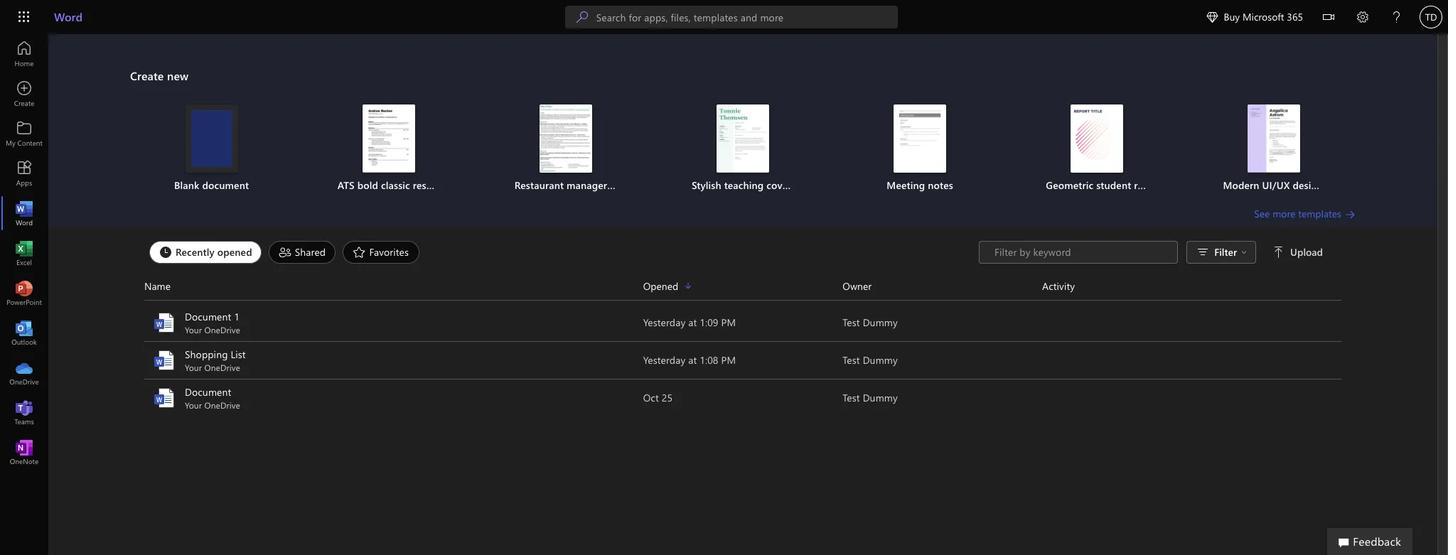 Task type: vqa. For each thing, say whether or not it's contained in the screenshot.
the Favorites
yes



Task type: describe. For each thing, give the bounding box(es) containing it.
displaying 3 out of 5 files. status
[[979, 241, 1326, 264]]

excel image
[[17, 246, 31, 260]]

manager
[[567, 178, 607, 192]]

0 vertical spatial word image
[[17, 206, 31, 220]]

onedrive for shopping
[[204, 362, 240, 373]]

 button
[[1312, 0, 1346, 37]]

restaurant manager resume image
[[539, 104, 592, 173]]

name document cell
[[144, 385, 643, 411]]

onedrive for document
[[204, 324, 240, 336]]

at for 1:08
[[688, 353, 697, 367]]

meeting
[[887, 178, 925, 192]]

my content image
[[17, 127, 31, 141]]

stylish teaching cover letter element
[[663, 104, 823, 200]]

resume inside 'element'
[[610, 178, 644, 192]]

row inside the create new main content
[[144, 278, 1341, 301]]

shared tab
[[265, 241, 339, 264]]

test dummy for 1:08
[[843, 353, 898, 367]]

templates
[[1298, 207, 1341, 220]]


[[1273, 247, 1285, 258]]

powerpoint image
[[17, 286, 31, 300]]

modern ui/ux designer cover letter element
[[1194, 104, 1387, 200]]

your inside document your onedrive
[[185, 400, 202, 411]]

more
[[1273, 207, 1296, 220]]

opened
[[217, 245, 252, 258]]

upload
[[1290, 245, 1323, 259]]

name shopping list cell
[[144, 348, 643, 373]]

opened button
[[643, 278, 843, 294]]

designer
[[1293, 178, 1332, 192]]

name document 1 cell
[[144, 310, 643, 336]]

activity
[[1042, 279, 1075, 293]]

name button
[[144, 278, 643, 294]]

word image for shopping
[[153, 349, 176, 372]]

document for 1
[[185, 310, 231, 323]]

3 dummy from the top
[[863, 391, 898, 404]]

25
[[662, 391, 673, 404]]

buy
[[1224, 10, 1240, 23]]

document
[[202, 178, 249, 192]]

create new main content
[[48, 34, 1437, 417]]

student
[[1096, 178, 1131, 192]]

apps image
[[17, 166, 31, 181]]

favorites
[[369, 245, 409, 258]]

meeting notes
[[887, 178, 953, 192]]

restaurant manager resume element
[[486, 104, 646, 200]]

tab list inside the create new main content
[[146, 241, 979, 264]]

create new
[[130, 68, 189, 83]]

yesterday for yesterday at 1:08 pm
[[643, 353, 686, 367]]

test for 1:09
[[843, 316, 860, 329]]

owner button
[[843, 278, 1042, 294]]

modern ui/ux designer cover letter image
[[1248, 104, 1300, 173]]

your for document 1
[[185, 324, 202, 336]]

1:09
[[700, 316, 718, 329]]

list
[[231, 348, 246, 361]]

bold
[[357, 178, 378, 192]]

feedback
[[1353, 534, 1401, 549]]

test for 1:08
[[843, 353, 860, 367]]

1 resume from the left
[[413, 178, 446, 192]]

create image
[[17, 87, 31, 101]]

notes
[[928, 178, 953, 192]]

geometric student report element
[[1017, 104, 1177, 200]]

dummy for 1:09
[[863, 316, 898, 329]]

report
[[1134, 178, 1163, 192]]


[[1241, 250, 1247, 255]]

ats bold classic resume element
[[309, 104, 469, 200]]

3 test from the top
[[843, 391, 860, 404]]

shopping list your onedrive
[[185, 348, 246, 373]]

stylish
[[692, 178, 721, 192]]

2 cover from the left
[[1335, 178, 1360, 192]]

see
[[1254, 207, 1270, 220]]

onedrive image
[[17, 365, 31, 380]]


[[1323, 11, 1334, 23]]

1 cover from the left
[[767, 178, 792, 192]]

blank
[[174, 178, 199, 192]]

blank document
[[174, 178, 249, 192]]

create
[[130, 68, 164, 83]]

microsoft
[[1243, 10, 1284, 23]]

word image
[[153, 311, 176, 334]]

activity, column 4 of 4 column header
[[1042, 278, 1341, 294]]

at for 1:09
[[688, 316, 697, 329]]

teaching
[[724, 178, 764, 192]]

ats
[[337, 178, 355, 192]]

onedrive inside document your onedrive
[[204, 400, 240, 411]]

meeting notes image
[[894, 104, 946, 173]]

pm for yesterday at 1:08 pm
[[721, 353, 736, 367]]

your for shopping list
[[185, 362, 202, 373]]

yesterday at 1:09 pm
[[643, 316, 736, 329]]

ats bold classic resume
[[337, 178, 446, 192]]

shared element
[[269, 241, 336, 264]]

recently opened element
[[149, 241, 261, 264]]



Task type: locate. For each thing, give the bounding box(es) containing it.
dummy
[[863, 316, 898, 329], [863, 353, 898, 367], [863, 391, 898, 404]]

1 vertical spatial word image
[[153, 349, 176, 372]]

name
[[144, 279, 171, 293]]

2 letter from the left
[[1363, 178, 1387, 192]]

3 your from the top
[[185, 400, 202, 411]]

restaurant
[[515, 178, 564, 192]]

2 vertical spatial dummy
[[863, 391, 898, 404]]

ats bold classic resume image
[[362, 104, 415, 173]]

0 vertical spatial onedrive
[[204, 324, 240, 336]]

document 1 your onedrive
[[185, 310, 240, 336]]

2 onedrive from the top
[[204, 362, 240, 373]]

your
[[185, 324, 202, 336], [185, 362, 202, 373], [185, 400, 202, 411]]

0 vertical spatial test dummy
[[843, 316, 898, 329]]

1:08
[[700, 353, 718, 367]]

1 onedrive from the top
[[204, 324, 240, 336]]

yesterday
[[643, 316, 686, 329], [643, 353, 686, 367]]

1 test from the top
[[843, 316, 860, 329]]

at
[[688, 316, 697, 329], [688, 353, 697, 367]]

word image inside name document 'cell'
[[153, 387, 176, 409]]

owner
[[843, 279, 872, 293]]

document your onedrive
[[185, 385, 240, 411]]

2 pm from the top
[[721, 353, 736, 367]]

td
[[1425, 12, 1437, 22]]

meeting notes element
[[840, 104, 1000, 200]]

at left 1:08
[[688, 353, 697, 367]]

resume
[[413, 178, 446, 192], [610, 178, 644, 192]]

1 document from the top
[[185, 310, 231, 323]]

document inside document your onedrive
[[185, 385, 231, 399]]

0 vertical spatial dummy
[[863, 316, 898, 329]]

1
[[234, 310, 240, 323]]

pm
[[721, 316, 736, 329], [721, 353, 736, 367]]

onenote image
[[17, 445, 31, 459]]

1 test dummy from the top
[[843, 316, 898, 329]]

yesterday for yesterday at 1:09 pm
[[643, 316, 686, 329]]

tab list containing recently opened
[[146, 241, 979, 264]]

td button
[[1414, 0, 1448, 34]]

shopping
[[185, 348, 228, 361]]

tab list
[[146, 241, 979, 264]]

letter right designer
[[1363, 178, 1387, 192]]

None search field
[[565, 6, 898, 28]]

document
[[185, 310, 231, 323], [185, 385, 231, 399]]

2 vertical spatial word image
[[153, 387, 176, 409]]

1 horizontal spatial cover
[[1335, 178, 1360, 192]]

letter inside stylish teaching cover letter element
[[794, 178, 819, 192]]

0 vertical spatial document
[[185, 310, 231, 323]]

word image for document
[[153, 387, 176, 409]]

document down the shopping list your onedrive
[[185, 385, 231, 399]]

word image down word icon on the left bottom of the page
[[153, 349, 176, 372]]

your down the shopping list your onedrive
[[185, 400, 202, 411]]

stylish teaching cover letter
[[692, 178, 819, 192]]

word banner
[[0, 0, 1448, 37]]

2 test dummy from the top
[[843, 353, 898, 367]]

document for your
[[185, 385, 231, 399]]

 buy microsoft 365
[[1207, 10, 1303, 23]]

teams image
[[17, 405, 31, 419]]

0 vertical spatial yesterday
[[643, 316, 686, 329]]

oct
[[643, 391, 659, 404]]

test dummy
[[843, 316, 898, 329], [843, 353, 898, 367], [843, 391, 898, 404]]

2 vertical spatial onedrive
[[204, 400, 240, 411]]

your inside the shopping list your onedrive
[[185, 362, 202, 373]]

navigation
[[0, 34, 48, 472]]

1 vertical spatial yesterday
[[643, 353, 686, 367]]

yesterday up 25
[[643, 353, 686, 367]]

0 horizontal spatial letter
[[794, 178, 819, 192]]

letter inside modern ui/ux designer cover letter element
[[1363, 178, 1387, 192]]

geometric student report
[[1046, 178, 1163, 192]]

1 vertical spatial test
[[843, 353, 860, 367]]

restaurant manager resume
[[515, 178, 644, 192]]

modern ui/ux designer cover letter
[[1223, 178, 1387, 192]]

onedrive down the shopping list your onedrive
[[204, 400, 240, 411]]

1 horizontal spatial resume
[[610, 178, 644, 192]]

resume right the manager
[[610, 178, 644, 192]]

1 vertical spatial onedrive
[[204, 362, 240, 373]]

at left 1:09
[[688, 316, 697, 329]]

0 vertical spatial test
[[843, 316, 860, 329]]

favorites element
[[343, 241, 419, 264]]

home image
[[17, 47, 31, 61]]

onedrive inside document 1 your onedrive
[[204, 324, 240, 336]]

0 horizontal spatial cover
[[767, 178, 792, 192]]

cover
[[767, 178, 792, 192], [1335, 178, 1360, 192]]

your down shopping
[[185, 362, 202, 373]]

1 vertical spatial test dummy
[[843, 353, 898, 367]]

3 onedrive from the top
[[204, 400, 240, 411]]

ui/ux
[[1262, 178, 1290, 192]]

onedrive
[[204, 324, 240, 336], [204, 362, 240, 373], [204, 400, 240, 411]]

row
[[144, 278, 1341, 301]]

1 your from the top
[[185, 324, 202, 336]]

1 yesterday from the top
[[643, 316, 686, 329]]

onedrive down 1
[[204, 324, 240, 336]]

1 vertical spatial your
[[185, 362, 202, 373]]

yesterday down opened
[[643, 316, 686, 329]]

pm for yesterday at 1:09 pm
[[721, 316, 736, 329]]

 upload
[[1273, 245, 1323, 259]]

letter
[[794, 178, 819, 192], [1363, 178, 1387, 192]]

2 vertical spatial test
[[843, 391, 860, 404]]

1 at from the top
[[688, 316, 697, 329]]

word image left document your onedrive
[[153, 387, 176, 409]]

list
[[130, 92, 1387, 207]]

1 pm from the top
[[721, 316, 736, 329]]

1 horizontal spatial letter
[[1363, 178, 1387, 192]]

onedrive down list
[[204, 362, 240, 373]]

modern
[[1223, 178, 1259, 192]]

test
[[843, 316, 860, 329], [843, 353, 860, 367], [843, 391, 860, 404]]

1 letter from the left
[[794, 178, 819, 192]]

365
[[1287, 10, 1303, 23]]

geometric student report image
[[1071, 104, 1123, 173]]

2 test from the top
[[843, 353, 860, 367]]

2 dummy from the top
[[863, 353, 898, 367]]

1 vertical spatial pm
[[721, 353, 736, 367]]

word image inside name shopping list cell
[[153, 349, 176, 372]]

0 vertical spatial at
[[688, 316, 697, 329]]

resume right classic
[[413, 178, 446, 192]]

favorites tab
[[339, 241, 423, 264]]

feedback button
[[1327, 528, 1413, 555]]

classic
[[381, 178, 410, 192]]

2 yesterday from the top
[[643, 353, 686, 367]]

list containing blank document
[[130, 92, 1387, 207]]

see more templates
[[1254, 207, 1341, 220]]

outlook image
[[17, 326, 31, 340]]

1 vertical spatial at
[[688, 353, 697, 367]]

geometric
[[1046, 178, 1093, 192]]

stylish teaching cover letter image
[[717, 104, 769, 173]]

oct 25
[[643, 391, 673, 404]]

2 vertical spatial your
[[185, 400, 202, 411]]

cover right the teaching
[[767, 178, 792, 192]]

opened
[[643, 279, 678, 293]]

Search box. Suggestions appear as you type. search field
[[596, 6, 898, 28]]

recently opened
[[176, 245, 252, 258]]

0 vertical spatial your
[[185, 324, 202, 336]]

shared
[[295, 245, 326, 258]]

document left 1
[[185, 310, 231, 323]]

see more templates button
[[1254, 207, 1356, 221]]

2 resume from the left
[[610, 178, 644, 192]]

1 vertical spatial document
[[185, 385, 231, 399]]

pm right 1:08
[[721, 353, 736, 367]]

your up shopping
[[185, 324, 202, 336]]

2 at from the top
[[688, 353, 697, 367]]

list inside the create new main content
[[130, 92, 1387, 207]]

cover right designer
[[1335, 178, 1360, 192]]

pm right 1:09
[[721, 316, 736, 329]]

0 horizontal spatial resume
[[413, 178, 446, 192]]

letter right the teaching
[[794, 178, 819, 192]]

1 vertical spatial dummy
[[863, 353, 898, 367]]

word
[[54, 9, 82, 24]]

filter
[[1214, 245, 1237, 259]]

recently opened tab
[[146, 241, 265, 264]]

test dummy for 1:09
[[843, 316, 898, 329]]

document inside document 1 your onedrive
[[185, 310, 231, 323]]

row containing name
[[144, 278, 1341, 301]]

dummy for 1:08
[[863, 353, 898, 367]]

word image
[[17, 206, 31, 220], [153, 349, 176, 372], [153, 387, 176, 409]]

your inside document 1 your onedrive
[[185, 324, 202, 336]]

recently
[[176, 245, 215, 258]]

word image down apps 'icon'
[[17, 206, 31, 220]]

Filter by keyword text field
[[993, 245, 1170, 259]]

2 document from the top
[[185, 385, 231, 399]]

3 test dummy from the top
[[843, 391, 898, 404]]


[[1207, 11, 1218, 23]]

filter 
[[1214, 245, 1247, 259]]

1 dummy from the top
[[863, 316, 898, 329]]

2 your from the top
[[185, 362, 202, 373]]

blank document element
[[132, 104, 292, 200]]

yesterday at 1:08 pm
[[643, 353, 736, 367]]

onedrive inside the shopping list your onedrive
[[204, 362, 240, 373]]

2 vertical spatial test dummy
[[843, 391, 898, 404]]

0 vertical spatial pm
[[721, 316, 736, 329]]

new
[[167, 68, 189, 83]]



